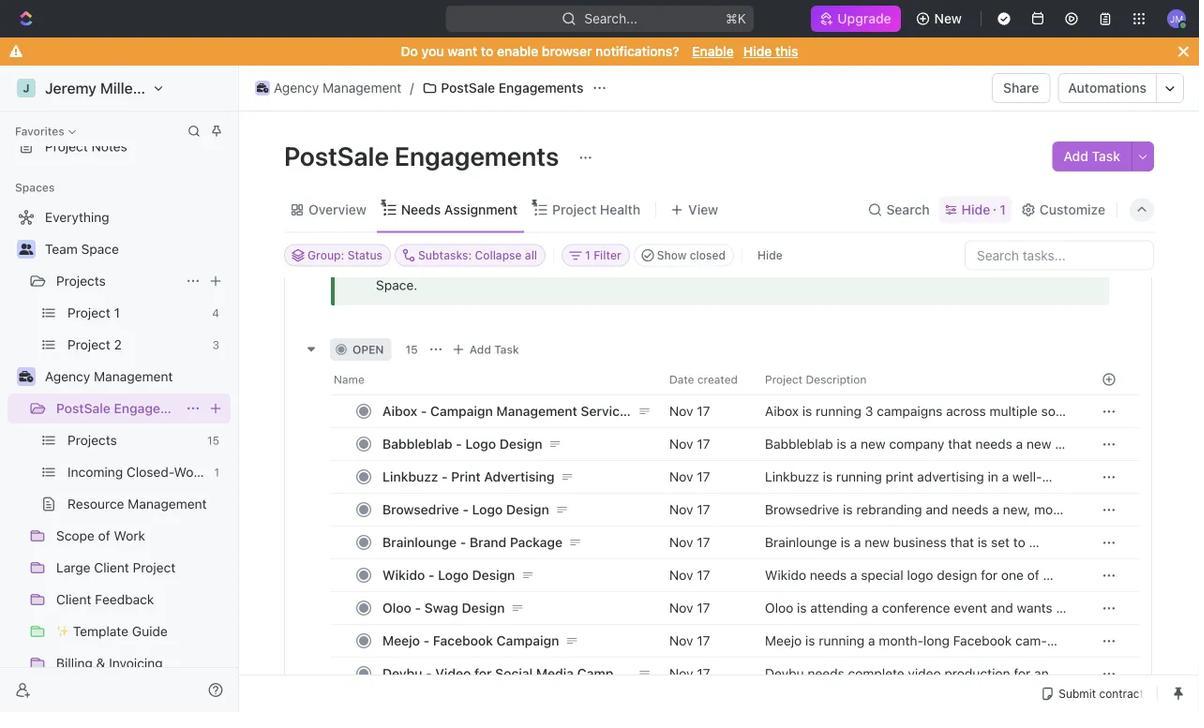 Task type: locate. For each thing, give the bounding box(es) containing it.
linkbuzz up known
[[766, 470, 820, 485]]

1 horizontal spatial 15
[[406, 344, 418, 357]]

management down project 2 link
[[94, 369, 173, 385]]

of inside wikido needs a special logo design for one of their sub-brands.
[[1028, 568, 1040, 584]]

0 vertical spatial hide
[[744, 44, 772, 59]]

a right the in
[[1003, 470, 1010, 485]]

brainlounge - brand package link
[[378, 530, 655, 557]]

devbu down meejo
[[383, 667, 423, 682]]

this
[[776, 44, 799, 59]]

1 horizontal spatial devbu
[[766, 667, 805, 682]]

⌘k
[[726, 11, 746, 26]]

- for brainlounge
[[460, 536, 467, 551]]

collapse
[[475, 249, 522, 262]]

add up name dropdown button
[[470, 344, 491, 357]]

is up magazine
[[823, 470, 833, 485]]

1 horizontal spatial of
[[1028, 568, 1040, 584]]

automations button
[[1060, 74, 1157, 102]]

is inside browsedrive is rebranding and needs a new, mod ern logo.
[[843, 503, 853, 518]]

0 vertical spatial add task
[[1064, 149, 1121, 164]]

- inside brainlounge - brand package link
[[460, 536, 467, 551]]

project left description
[[766, 374, 803, 387]]

Search tasks... text field
[[966, 242, 1154, 270]]

show closed
[[657, 249, 726, 262]]

1 horizontal spatial is
[[843, 503, 853, 518]]

2 horizontal spatial campaign
[[578, 667, 640, 682]]

and
[[870, 487, 893, 502], [926, 503, 949, 518]]

media
[[868, 684, 904, 699]]

0 vertical spatial agency
[[274, 80, 319, 96]]

postsale down want
[[441, 80, 496, 96]]

postsale engagements down project 2 link
[[56, 401, 199, 417]]

browsedrive up logo. at right bottom
[[766, 503, 840, 518]]

management left /
[[323, 80, 402, 96]]

project for project notes
[[45, 139, 88, 154]]

and up the 'rebranding'
[[870, 487, 893, 502]]

1 horizontal spatial agency
[[274, 80, 319, 96]]

postsale engagements link down enable
[[418, 77, 589, 99]]

design up the advertising
[[500, 437, 543, 453]]

2 vertical spatial postsale engagements
[[56, 401, 199, 417]]

business time image
[[257, 83, 269, 93], [19, 372, 33, 383]]

- for linkbuzz
[[442, 470, 448, 485]]

- inside aibox - campaign management services link
[[421, 404, 427, 420]]

- inside the meejo - facebook campaign link
[[424, 634, 430, 650]]

1 vertical spatial engagements
[[395, 140, 560, 171]]

projects down team space
[[56, 273, 106, 289]]

project for project 1
[[68, 305, 110, 321]]

0 horizontal spatial for
[[475, 667, 492, 682]]

for inside devbu - video for social media campaign "link"
[[475, 667, 492, 682]]

- for aibox
[[421, 404, 427, 420]]

linkbuzz - print advertising link
[[378, 464, 655, 492]]

wikido needs a special logo design for one of their sub-brands.
[[766, 568, 1044, 601]]

0 vertical spatial of
[[98, 529, 110, 544]]

project inside "dropdown button"
[[766, 374, 803, 387]]

add task up name dropdown button
[[470, 344, 519, 357]]

campaign up babbleblab - logo design
[[431, 404, 493, 420]]

linkbuzz down babbleblab
[[383, 470, 438, 485]]

1 vertical spatial business time image
[[19, 372, 33, 383]]

2 vertical spatial hide
[[758, 249, 783, 262]]

devbu for devbu - video for social media campaign
[[383, 667, 423, 682]]

1 vertical spatial postsale
[[284, 140, 389, 171]]

hide right closed
[[758, 249, 783, 262]]

1 horizontal spatial campaign
[[497, 634, 560, 650]]

project description
[[766, 374, 867, 387]]

date created
[[670, 374, 738, 387]]

postsale up overview
[[284, 140, 389, 171]]

0 horizontal spatial agency
[[45, 369, 90, 385]]

0 vertical spatial task
[[1093, 149, 1121, 164]]

want
[[448, 44, 478, 59]]

jm
[[1171, 13, 1184, 24]]

group: status
[[308, 249, 383, 262]]

- up print
[[456, 437, 462, 453]]

0 horizontal spatial business time image
[[19, 372, 33, 383]]

billing & invoicing
[[56, 656, 163, 672]]

and down content
[[926, 503, 949, 518]]

engagements up assignment
[[395, 140, 560, 171]]

devbu for devbu needs complete video production for an upcoming social media campaign.
[[766, 667, 805, 682]]

hide right search
[[962, 202, 991, 218]]

1 horizontal spatial agency management link
[[250, 77, 407, 99]]

known
[[766, 487, 805, 502]]

feedback
[[95, 592, 154, 608]]

0 vertical spatial postsale
[[441, 80, 496, 96]]

needs up sub-
[[810, 568, 847, 584]]

projects link up closed-
[[68, 426, 200, 456]]

0 vertical spatial add task button
[[1053, 142, 1132, 172]]

- down print
[[463, 503, 469, 518]]

browsedrive - logo design link
[[378, 497, 655, 524]]

social
[[829, 684, 864, 699]]

- up the swag
[[429, 569, 435, 584]]

for right video
[[475, 667, 492, 682]]

- inside devbu - video for social media campaign "link"
[[426, 667, 432, 682]]

- inside linkbuzz - print advertising link
[[442, 470, 448, 485]]

1 left customize button on the top of the page
[[1000, 202, 1006, 218]]

devbu inside devbu needs complete video production for an upcoming social media campaign.
[[766, 667, 805, 682]]

management
[[323, 80, 402, 96], [94, 369, 173, 385], [497, 404, 578, 420], [128, 497, 207, 512]]

1 right won on the bottom
[[214, 466, 220, 479]]

meejo - facebook campaign
[[383, 634, 560, 650]]

engagements inside 'tree'
[[114, 401, 199, 417]]

0 vertical spatial agency management link
[[250, 77, 407, 99]]

logo.
[[789, 520, 819, 535]]

is down magazine
[[843, 503, 853, 518]]

0 vertical spatial postsale engagements
[[441, 80, 584, 96]]

oloo
[[383, 601, 412, 617]]

projects up incoming
[[68, 433, 117, 448]]

1 vertical spatial logo
[[472, 503, 503, 518]]

design down brand in the bottom left of the page
[[472, 569, 515, 584]]

0 vertical spatial is
[[823, 470, 833, 485]]

client down large on the bottom
[[56, 592, 91, 608]]

linkbuzz inside linkbuzz is running print advertising in a well- known magazine and needs content creation.
[[766, 470, 820, 485]]

is for linkbuzz
[[823, 470, 833, 485]]

- for meejo
[[424, 634, 430, 650]]

campaign down oloo - swag design link
[[497, 634, 560, 650]]

scope of work
[[56, 529, 145, 544]]

- inside oloo - swag design link
[[415, 601, 421, 617]]

1 horizontal spatial browsedrive
[[766, 503, 840, 518]]

one
[[1002, 568, 1024, 584]]

2 vertical spatial engagements
[[114, 401, 199, 417]]

0 horizontal spatial add task
[[470, 344, 519, 357]]

postsale engagements link
[[418, 77, 589, 99], [56, 394, 199, 424]]

1 horizontal spatial add task button
[[1053, 142, 1132, 172]]

- inside wikido - logo design link
[[429, 569, 435, 584]]

hide for hide 1
[[962, 202, 991, 218]]

0 horizontal spatial browsedrive
[[383, 503, 459, 518]]

1 vertical spatial is
[[843, 503, 853, 518]]

postsale engagements up "needs"
[[284, 140, 565, 171]]

babbleblab - logo design
[[383, 437, 543, 453]]

project inside "link"
[[553, 202, 597, 218]]

hide left this
[[744, 44, 772, 59]]

0 horizontal spatial of
[[98, 529, 110, 544]]

1 vertical spatial agency
[[45, 369, 90, 385]]

design for oloo - swag design
[[462, 601, 505, 617]]

a inside linkbuzz is running print advertising in a well- known magazine and needs content creation.
[[1003, 470, 1010, 485]]

1 horizontal spatial a
[[993, 503, 1000, 518]]

agency management
[[274, 80, 402, 96], [45, 369, 173, 385]]

of left work
[[98, 529, 110, 544]]

1 horizontal spatial client
[[94, 561, 129, 576]]

1 vertical spatial add task
[[470, 344, 519, 357]]

postsale engagements link down project 2 link
[[56, 394, 199, 424]]

projects link down space
[[56, 266, 178, 296]]

task up customize in the top of the page
[[1093, 149, 1121, 164]]

0 horizontal spatial add task button
[[447, 339, 527, 362]]

aibox
[[383, 404, 418, 420]]

engagements down enable
[[499, 80, 584, 96]]

needs inside linkbuzz is running print advertising in a well- known magazine and needs content creation.
[[896, 487, 933, 502]]

1 horizontal spatial and
[[926, 503, 949, 518]]

0 horizontal spatial agency management
[[45, 369, 173, 385]]

add task button up customize in the top of the page
[[1053, 142, 1132, 172]]

template
[[73, 624, 129, 640]]

campaign inside "link"
[[578, 667, 640, 682]]

logo up oloo - swag design
[[438, 569, 469, 584]]

1 horizontal spatial business time image
[[257, 83, 269, 93]]

media
[[536, 667, 574, 682]]

subtasks:
[[418, 249, 472, 262]]

2 horizontal spatial for
[[1014, 667, 1031, 682]]

engagements up the incoming closed-won deals
[[114, 401, 199, 417]]

resource management
[[68, 497, 207, 512]]

- left print
[[442, 470, 448, 485]]

of right one
[[1028, 568, 1040, 584]]

task up name dropdown button
[[495, 344, 519, 357]]

0 vertical spatial 15
[[406, 344, 418, 357]]

0 horizontal spatial wikido
[[383, 569, 425, 584]]

1 horizontal spatial for
[[982, 568, 998, 584]]

oloo - swag design
[[383, 601, 505, 617]]

15 right 'open'
[[406, 344, 418, 357]]

0 horizontal spatial and
[[870, 487, 893, 502]]

1 vertical spatial campaign
[[497, 634, 560, 650]]

design for wikido - logo design
[[472, 569, 515, 584]]

1 vertical spatial hide
[[962, 202, 991, 218]]

1 vertical spatial projects
[[68, 433, 117, 448]]

- right meejo
[[424, 634, 430, 650]]

needs up social
[[808, 667, 845, 682]]

advertising
[[918, 470, 985, 485]]

for left one
[[982, 568, 998, 584]]

0 horizontal spatial add
[[470, 344, 491, 357]]

browsedrive is rebranding and needs a new, mod ern logo. button
[[754, 494, 1080, 535]]

linkbuzz for linkbuzz - print advertising
[[383, 470, 438, 485]]

for left an
[[1014, 667, 1031, 682]]

devbu up upcoming
[[766, 667, 805, 682]]

&
[[96, 656, 105, 672]]

1 vertical spatial of
[[1028, 568, 1040, 584]]

campaign
[[431, 404, 493, 420], [497, 634, 560, 650], [578, 667, 640, 682]]

2 horizontal spatial a
[[1003, 470, 1010, 485]]

linkbuzz is running print advertising in a well- known magazine and needs content creation. button
[[754, 461, 1080, 502]]

agency management left /
[[274, 80, 402, 96]]

project
[[45, 139, 88, 154], [553, 202, 597, 218], [68, 305, 110, 321], [68, 337, 110, 353], [766, 374, 803, 387], [133, 561, 176, 576]]

project left health
[[553, 202, 597, 218]]

0 horizontal spatial 15
[[207, 434, 220, 447]]

wikido up the their
[[766, 568, 807, 584]]

a up brands.
[[851, 568, 858, 584]]

2 vertical spatial campaign
[[578, 667, 640, 682]]

2 vertical spatial logo
[[438, 569, 469, 584]]

0 horizontal spatial devbu
[[383, 667, 423, 682]]

devbu - video for social media campaign
[[383, 667, 640, 682]]

1 vertical spatial agency management
[[45, 369, 173, 385]]

design down the advertising
[[507, 503, 550, 518]]

project left 2
[[68, 337, 110, 353]]

0 vertical spatial campaign
[[431, 404, 493, 420]]

of inside 'tree'
[[98, 529, 110, 544]]

1 vertical spatial postsale engagements link
[[56, 394, 199, 424]]

do
[[401, 44, 418, 59]]

is inside linkbuzz is running print advertising in a well- known magazine and needs content creation.
[[823, 470, 833, 485]]

add task
[[1064, 149, 1121, 164], [470, 344, 519, 357]]

0 vertical spatial logo
[[466, 437, 496, 453]]

browsedrive up brainlounge
[[383, 503, 459, 518]]

design up meejo - facebook campaign
[[462, 601, 505, 617]]

1 horizontal spatial add
[[1064, 149, 1089, 164]]

logo up brand in the bottom left of the page
[[472, 503, 503, 518]]

- inside babbleblab - logo design link
[[456, 437, 462, 453]]

project notes link
[[8, 131, 231, 161]]

0 horizontal spatial agency management link
[[45, 362, 227, 392]]

agency management down 2
[[45, 369, 173, 385]]

1 vertical spatial 15
[[207, 434, 220, 447]]

browsedrive inside browsedrive is rebranding and needs a new, mod ern logo.
[[766, 503, 840, 518]]

agency management link left /
[[250, 77, 407, 99]]

0 vertical spatial a
[[1003, 470, 1010, 485]]

project description button
[[754, 365, 1080, 395]]

spaces
[[15, 181, 55, 194]]

1 filter button
[[562, 244, 630, 267]]

open
[[353, 344, 384, 357]]

wikido inside wikido needs a special logo design for one of their sub-brands.
[[766, 568, 807, 584]]

linkbuzz
[[766, 470, 820, 485], [383, 470, 438, 485]]

0 horizontal spatial postsale
[[56, 401, 111, 417]]

1 vertical spatial client
[[56, 592, 91, 608]]

business time image inside 'tree'
[[19, 372, 33, 383]]

1 vertical spatial a
[[993, 503, 1000, 518]]

invoicing
[[109, 656, 163, 672]]

1 vertical spatial postsale engagements
[[284, 140, 565, 171]]

view button
[[664, 188, 725, 232]]

1 horizontal spatial add task
[[1064, 149, 1121, 164]]

0 horizontal spatial linkbuzz
[[383, 470, 438, 485]]

a left "new,"
[[993, 503, 1000, 518]]

video
[[909, 667, 942, 682]]

logo
[[466, 437, 496, 453], [472, 503, 503, 518], [438, 569, 469, 584]]

postsale engagements down enable
[[441, 80, 584, 96]]

task
[[1093, 149, 1121, 164], [495, 344, 519, 357]]

2 vertical spatial postsale
[[56, 401, 111, 417]]

0 horizontal spatial campaign
[[431, 404, 493, 420]]

1 vertical spatial add
[[470, 344, 491, 357]]

- left video
[[426, 667, 432, 682]]

wikido for wikido - logo design
[[383, 569, 425, 584]]

show closed button
[[634, 244, 735, 267]]

project down favorites
[[45, 139, 88, 154]]

project for project health
[[553, 202, 597, 218]]

postsale down project 2
[[56, 401, 111, 417]]

logo for wikido
[[438, 569, 469, 584]]

0 horizontal spatial client
[[56, 592, 91, 608]]

design for browsedrive - logo design
[[507, 503, 550, 518]]

- right oloo at the bottom
[[415, 601, 421, 617]]

show
[[657, 249, 687, 262]]

guide
[[132, 624, 168, 640]]

needs down print
[[896, 487, 933, 502]]

needs down content
[[952, 503, 989, 518]]

1 horizontal spatial linkbuzz
[[766, 470, 820, 485]]

2 vertical spatial a
[[851, 568, 858, 584]]

linkbuzz is running print advertising in a well- known magazine and needs content creation.
[[766, 470, 1043, 502]]

add task button up name dropdown button
[[447, 339, 527, 362]]

needs inside wikido needs a special logo design for one of their sub-brands.
[[810, 568, 847, 584]]

tree
[[8, 203, 238, 713]]

upcoming
[[766, 684, 826, 699]]

client up client feedback on the left of the page
[[94, 561, 129, 576]]

1 horizontal spatial agency management
[[274, 80, 402, 96]]

content
[[937, 487, 983, 502]]

add up customize in the top of the page
[[1064, 149, 1089, 164]]

15 up deals
[[207, 434, 220, 447]]

upgrade
[[838, 11, 892, 26]]

0 vertical spatial postsale engagements link
[[418, 77, 589, 99]]

health
[[600, 202, 641, 218]]

- inside browsedrive - logo design link
[[463, 503, 469, 518]]

client feedback
[[56, 592, 154, 608]]

a inside browsedrive is rebranding and needs a new, mod ern logo.
[[993, 503, 1000, 518]]

project up project 2
[[68, 305, 110, 321]]

project notes
[[45, 139, 127, 154]]

and inside browsedrive is rebranding and needs a new, mod ern logo.
[[926, 503, 949, 518]]

1 left filter
[[585, 249, 591, 262]]

0 horizontal spatial task
[[495, 344, 519, 357]]

everything link
[[8, 203, 227, 233]]

add task up customize in the top of the page
[[1064, 149, 1121, 164]]

client
[[94, 561, 129, 576], [56, 592, 91, 608]]

2 horizontal spatial postsale
[[441, 80, 496, 96]]

campaign right media
[[578, 667, 640, 682]]

add
[[1064, 149, 1089, 164], [470, 344, 491, 357]]

facebook
[[433, 634, 493, 650]]

devbu inside "link"
[[383, 667, 423, 682]]

- left brand in the bottom left of the page
[[460, 536, 467, 551]]

0 horizontal spatial a
[[851, 568, 858, 584]]

billing
[[56, 656, 93, 672]]

project down the 'scope of work' link
[[133, 561, 176, 576]]

0 vertical spatial client
[[94, 561, 129, 576]]

logo up linkbuzz - print advertising
[[466, 437, 496, 453]]

is
[[823, 470, 833, 485], [843, 503, 853, 518]]

special
[[861, 568, 904, 584]]

postsale engagements
[[441, 80, 584, 96], [284, 140, 565, 171], [56, 401, 199, 417]]

tree containing everything
[[8, 203, 238, 713]]

upgrade link
[[812, 6, 901, 32]]

wikido up oloo at the bottom
[[383, 569, 425, 584]]

0 horizontal spatial is
[[823, 470, 833, 485]]

1 horizontal spatial wikido
[[766, 568, 807, 584]]

15
[[406, 344, 418, 357], [207, 434, 220, 447]]

hide inside button
[[758, 249, 783, 262]]

agency management link down project 2 link
[[45, 362, 227, 392]]

their
[[766, 585, 793, 601]]

- right "aibox"
[[421, 404, 427, 420]]



Task type: describe. For each thing, give the bounding box(es) containing it.
services
[[581, 404, 635, 420]]

client feedback link
[[56, 585, 227, 615]]

advertising
[[484, 470, 555, 485]]

aibox - campaign management services
[[383, 404, 635, 420]]

video
[[436, 667, 471, 682]]

large
[[56, 561, 91, 576]]

new
[[935, 11, 963, 26]]

favorites
[[15, 125, 65, 138]]

resource management link
[[68, 490, 227, 520]]

creation.
[[987, 487, 1040, 502]]

4
[[212, 307, 220, 320]]

logo for babbleblab
[[466, 437, 496, 453]]

1 horizontal spatial postsale engagements link
[[418, 77, 589, 99]]

- for oloo
[[415, 601, 421, 617]]

for inside devbu needs complete video production for an upcoming social media campaign.
[[1014, 667, 1031, 682]]

scope of work link
[[56, 522, 227, 552]]

team space
[[45, 242, 119, 257]]

agency inside 'tree'
[[45, 369, 90, 385]]

needs inside browsedrive is rebranding and needs a new, mod ern logo.
[[952, 503, 989, 518]]

group:
[[308, 249, 345, 262]]

agency management inside 'tree'
[[45, 369, 173, 385]]

large client project link
[[56, 553, 227, 584]]

browsedrive for browsedrive - logo design
[[383, 503, 459, 518]]

needs assignment
[[401, 202, 518, 218]]

/
[[410, 80, 414, 96]]

customize
[[1040, 202, 1106, 218]]

needs inside devbu needs complete video production for an upcoming social media campaign.
[[808, 667, 845, 682]]

customize button
[[1016, 197, 1112, 223]]

1 vertical spatial agency management link
[[45, 362, 227, 392]]

project 1
[[68, 305, 120, 321]]

search
[[887, 202, 930, 218]]

- for browsedrive
[[463, 503, 469, 518]]

overview
[[309, 202, 367, 218]]

tara shultz's workspace, , element
[[17, 79, 36, 98]]

project health link
[[549, 197, 641, 223]]

- for devbu
[[426, 667, 432, 682]]

✨ template guide link
[[56, 617, 227, 647]]

search button
[[863, 197, 936, 223]]

design
[[937, 568, 978, 584]]

15 inside 'tree'
[[207, 434, 220, 447]]

sub-
[[797, 585, 825, 601]]

workspace
[[155, 79, 232, 97]]

assignment
[[445, 202, 518, 218]]

browsedrive - logo design
[[383, 503, 550, 518]]

aibox - campaign management services link
[[378, 399, 655, 426]]

enable
[[497, 44, 539, 59]]

do you want to enable browser notifications? enable hide this
[[401, 44, 799, 59]]

sidebar navigation
[[0, 66, 243, 713]]

needs assignment link
[[398, 197, 518, 223]]

1 horizontal spatial postsale
[[284, 140, 389, 171]]

hide for hide
[[758, 249, 783, 262]]

1 horizontal spatial task
[[1093, 149, 1121, 164]]

postsale engagements inside 'tree'
[[56, 401, 199, 417]]

design for babbleblab - logo design
[[500, 437, 543, 453]]

1 vertical spatial projects link
[[68, 426, 200, 456]]

logo for browsedrive
[[472, 503, 503, 518]]

work
[[114, 529, 145, 544]]

✨ template guide
[[56, 624, 168, 640]]

needs
[[401, 202, 441, 218]]

project health
[[553, 202, 641, 218]]

wikido needs a special logo design for one of their sub-brands. button
[[754, 560, 1080, 601]]

linkbuzz for linkbuzz is running print advertising in a well- known magazine and needs content creation.
[[766, 470, 820, 485]]

- for wikido
[[429, 569, 435, 584]]

share
[[1004, 80, 1040, 96]]

brainlounge
[[383, 536, 457, 551]]

notifications?
[[596, 44, 680, 59]]

1 vertical spatial task
[[495, 344, 519, 357]]

0 vertical spatial agency management
[[274, 80, 402, 96]]

search...
[[584, 11, 638, 26]]

project 2 link
[[68, 330, 205, 360]]

filter
[[594, 249, 622, 262]]

new button
[[909, 4, 974, 34]]

an
[[1035, 667, 1049, 682]]

overview link
[[305, 197, 367, 223]]

scope
[[56, 529, 95, 544]]

rebranding
[[857, 503, 923, 518]]

management down incoming closed-won deals link
[[128, 497, 207, 512]]

devbu - video for social media campaign link
[[378, 661, 655, 689]]

0 vertical spatial projects link
[[56, 266, 178, 296]]

1 inside dropdown button
[[585, 249, 591, 262]]

running
[[837, 470, 883, 485]]

a inside wikido needs a special logo design for one of their sub-brands.
[[851, 568, 858, 584]]

client inside "link"
[[56, 592, 91, 608]]

mod
[[1035, 503, 1068, 518]]

you
[[422, 44, 444, 59]]

brand
[[470, 536, 507, 551]]

0 vertical spatial business time image
[[257, 83, 269, 93]]

j
[[23, 82, 30, 95]]

complete
[[849, 667, 905, 682]]

- for babbleblab
[[456, 437, 462, 453]]

brainlounge - brand package
[[383, 536, 563, 551]]

project for project description
[[766, 374, 803, 387]]

user group image
[[19, 244, 33, 255]]

date created button
[[659, 365, 754, 395]]

to
[[481, 44, 494, 59]]

management up babbleblab - logo design link
[[497, 404, 578, 420]]

babbleblab
[[383, 437, 453, 453]]

date
[[670, 374, 695, 387]]

1 vertical spatial add task button
[[447, 339, 527, 362]]

tree inside sidebar navigation
[[8, 203, 238, 713]]

logo
[[908, 568, 934, 584]]

0 vertical spatial engagements
[[499, 80, 584, 96]]

devbu needs complete video production for an upcoming social media campaign. button
[[754, 658, 1080, 699]]

for inside wikido needs a special logo design for one of their sub-brands.
[[982, 568, 998, 584]]

view button
[[664, 197, 725, 223]]

3
[[212, 339, 220, 352]]

postsale inside 'tree'
[[56, 401, 111, 417]]

0 horizontal spatial postsale engagements link
[[56, 394, 199, 424]]

is for browsedrive
[[843, 503, 853, 518]]

meejo - facebook campaign link
[[378, 629, 655, 656]]

package
[[510, 536, 563, 551]]

0 vertical spatial projects
[[56, 273, 106, 289]]

team
[[45, 242, 78, 257]]

wikido - logo design
[[383, 569, 515, 584]]

campaign.
[[908, 684, 971, 699]]

wikido for wikido needs a special logo design for one of their sub-brands.
[[766, 568, 807, 584]]

magazine
[[808, 487, 867, 502]]

enable
[[693, 44, 734, 59]]

project for project 2
[[68, 337, 110, 353]]

browsedrive for browsedrive is rebranding and needs a new, mod ern logo.
[[766, 503, 840, 518]]

resource
[[68, 497, 124, 512]]

0 vertical spatial add
[[1064, 149, 1089, 164]]

well-
[[1013, 470, 1043, 485]]

1 up 2
[[114, 305, 120, 321]]

swag
[[425, 601, 459, 617]]

won
[[174, 465, 201, 480]]

and inside linkbuzz is running print advertising in a well- known magazine and needs content creation.
[[870, 487, 893, 502]]



Task type: vqa. For each thing, say whether or not it's contained in the screenshot.
"running"
yes



